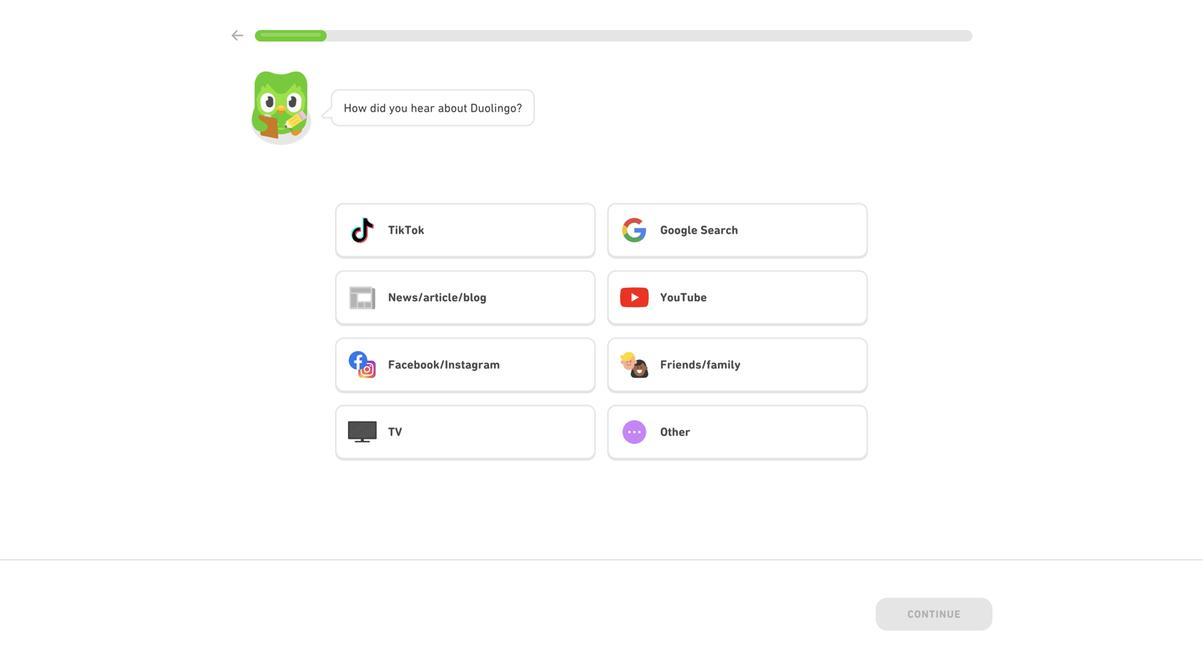Task type: locate. For each thing, give the bounding box(es) containing it.
0 horizontal spatial i
[[377, 101, 380, 115]]

2 horizontal spatial u
[[478, 101, 485, 115]]

w
[[358, 101, 367, 115]]

o left y
[[352, 101, 358, 115]]

d right w
[[370, 101, 377, 115]]

o
[[352, 101, 358, 115], [395, 101, 401, 115], [451, 101, 457, 115], [485, 101, 491, 115], [510, 101, 517, 115]]

TikTok radio
[[335, 203, 596, 259]]

d left y
[[380, 101, 386, 115]]

h
[[344, 101, 352, 115]]

i
[[377, 101, 380, 115], [494, 101, 497, 115]]

u left l at the left
[[478, 101, 485, 115]]

1 horizontal spatial u
[[457, 101, 464, 115]]

o left "h"
[[395, 101, 401, 115]]

o left n at the top left of the page
[[485, 101, 491, 115]]

h e a r a b o u t d u o l i n g o ?
[[411, 101, 522, 115]]

i left y
[[377, 101, 380, 115]]

t
[[464, 101, 468, 115]]

tiktok
[[388, 223, 425, 237]]

a right r
[[438, 101, 444, 115]]

continue
[[908, 608, 961, 621]]

youtube
[[661, 291, 707, 305]]

0 horizontal spatial a
[[424, 101, 430, 115]]

u
[[401, 101, 408, 115], [457, 101, 464, 115], [478, 101, 485, 115]]

d
[[370, 101, 377, 115], [380, 101, 386, 115]]

1 u from the left
[[401, 101, 408, 115]]

tv
[[388, 425, 402, 439]]

r
[[430, 101, 435, 115]]

o right n at the top left of the page
[[510, 101, 517, 115]]

o left t
[[451, 101, 457, 115]]

Facebook/Instagram radio
[[335, 338, 596, 394]]

h o w d i d
[[344, 101, 386, 115]]

Friends/family radio
[[608, 338, 868, 394]]

i left g
[[494, 101, 497, 115]]

progress bar
[[255, 30, 973, 42]]

1 d from the left
[[370, 101, 377, 115]]

u left "h"
[[401, 101, 408, 115]]

TV radio
[[335, 405, 596, 461]]

a right "h"
[[424, 101, 430, 115]]

u right b
[[457, 101, 464, 115]]

0 horizontal spatial d
[[370, 101, 377, 115]]

1 horizontal spatial i
[[494, 101, 497, 115]]

1 horizontal spatial a
[[438, 101, 444, 115]]

0 horizontal spatial u
[[401, 101, 408, 115]]

google
[[661, 223, 698, 237]]

l
[[491, 101, 494, 115]]

a
[[424, 101, 430, 115], [438, 101, 444, 115]]

1 horizontal spatial d
[[380, 101, 386, 115]]



Task type: describe. For each thing, give the bounding box(es) containing it.
b
[[444, 101, 451, 115]]

2 o from the left
[[395, 101, 401, 115]]

3 u from the left
[[478, 101, 485, 115]]

2 i from the left
[[494, 101, 497, 115]]

1 a from the left
[[424, 101, 430, 115]]

2 d from the left
[[380, 101, 386, 115]]

y
[[389, 101, 395, 115]]

Other radio
[[608, 405, 868, 461]]

3 o from the left
[[451, 101, 457, 115]]

2 u from the left
[[457, 101, 464, 115]]

YouTube radio
[[608, 271, 868, 326]]

5 o from the left
[[510, 101, 517, 115]]

continue button
[[876, 598, 993, 634]]

search
[[701, 223, 739, 237]]

n
[[497, 101, 504, 115]]

e
[[417, 101, 424, 115]]

friends/family
[[661, 358, 741, 372]]

facebook/instagram
[[388, 358, 500, 372]]

?
[[517, 101, 522, 115]]

News/article/blog radio
[[335, 271, 596, 326]]

1 o from the left
[[352, 101, 358, 115]]

2 a from the left
[[438, 101, 444, 115]]

Google Search radio
[[608, 203, 868, 259]]

y o u
[[389, 101, 408, 115]]

news/article/blog
[[388, 291, 487, 305]]

h
[[411, 101, 417, 115]]

4 o from the left
[[485, 101, 491, 115]]

g
[[504, 101, 510, 115]]

google search
[[661, 223, 739, 237]]

1 i from the left
[[377, 101, 380, 115]]

other
[[661, 425, 691, 439]]

d
[[471, 101, 478, 115]]



Task type: vqa. For each thing, say whether or not it's contained in the screenshot.
the Other
yes



